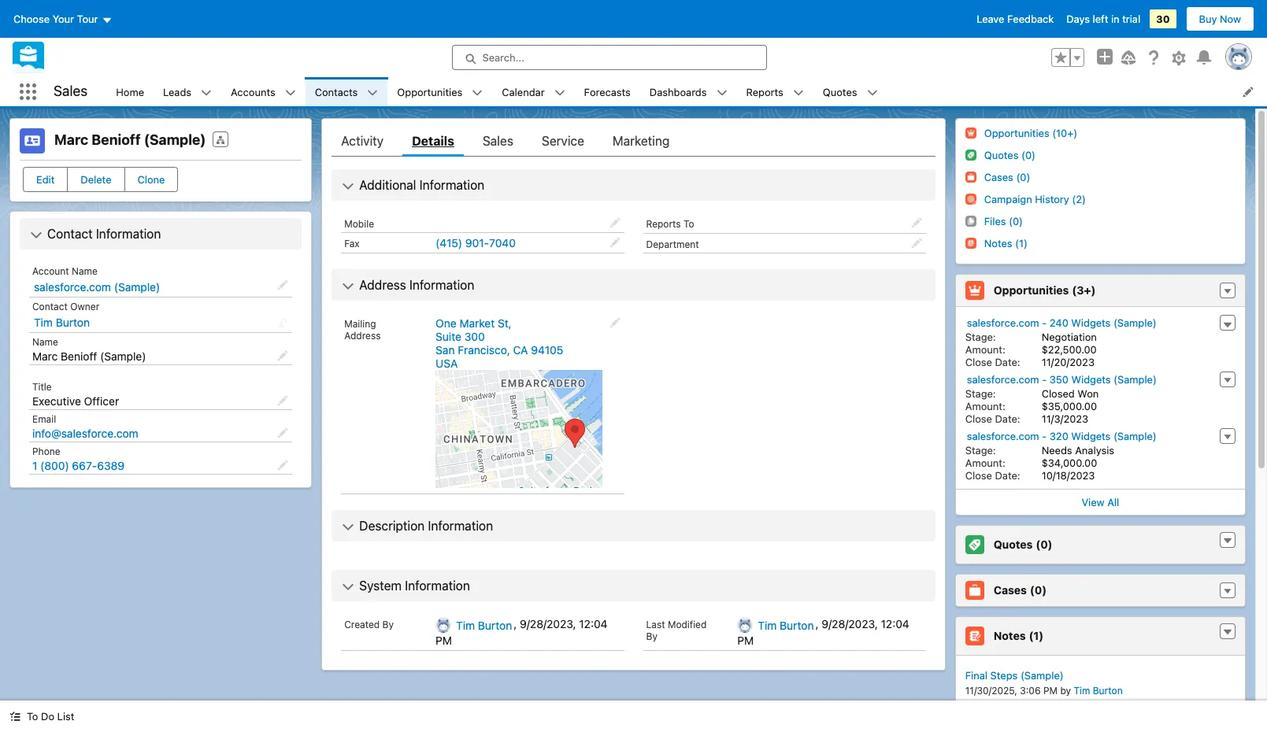 Task type: vqa. For each thing, say whether or not it's contained in the screenshot.
SHARE
no



Task type: locate. For each thing, give the bounding box(es) containing it.
0 vertical spatial widgets
[[1071, 317, 1111, 329]]

1 horizontal spatial 9/28/2023,
[[822, 618, 878, 631]]

0 vertical spatial to
[[684, 218, 694, 230]]

2 vertical spatial amount:
[[965, 457, 1005, 469]]

2 12:04 from the left
[[881, 618, 909, 631]]

group
[[1051, 48, 1084, 67]]

text default image inside accounts list item
[[285, 87, 296, 98]]

pm down system information
[[436, 634, 452, 647]]

0 vertical spatial reports
[[746, 85, 783, 98]]

text default image left do
[[9, 711, 20, 722]]

home link
[[107, 77, 154, 106]]

meeting
[[1124, 730, 1163, 732]]

edit reports to image
[[911, 217, 922, 228]]

0 horizontal spatial reports
[[646, 218, 681, 230]]

to do list
[[27, 710, 74, 723]]

text default image
[[367, 87, 378, 98], [867, 87, 878, 98], [342, 181, 355, 193], [30, 229, 43, 242], [342, 281, 355, 293], [1222, 536, 1233, 547], [342, 581, 355, 594], [1222, 627, 1233, 638]]

widgets up negotiation on the right of the page
[[1071, 317, 1111, 329]]

(0) up the cases (0)
[[1036, 538, 1053, 551]]

stage: for salesforce.com - 240 widgets (sample)
[[965, 331, 996, 343]]

1 9/28/2023, 12:04 pm from the left
[[436, 618, 608, 647]]

3 - from the top
[[1042, 430, 1047, 443]]

marc benioff (sample)
[[54, 132, 206, 148], [32, 350, 146, 363]]

, for created by
[[514, 618, 520, 631]]

edit email image
[[277, 428, 288, 439]]

date: inside $35,000.00 close date:
[[995, 413, 1020, 425]]

text default image inside the description information dropdown button
[[342, 522, 355, 534]]

information inside additional information dropdown button
[[419, 178, 485, 192]]

opportunities image down "notes" icon
[[965, 281, 984, 300]]

officer
[[84, 395, 119, 408]]

1 horizontal spatial reports
[[746, 85, 783, 98]]

cases (0)
[[984, 171, 1030, 183]]

1 horizontal spatial sales
[[483, 134, 513, 148]]

0 horizontal spatial sales
[[54, 83, 88, 99]]

11/30/2025,
[[965, 685, 1017, 697]]

opportunities up details
[[397, 85, 463, 98]]

cases (0)
[[994, 584, 1047, 597]]

(415) 901-7040 link
[[436, 236, 516, 250]]

edit account name image
[[277, 280, 288, 291]]

for
[[1178, 699, 1191, 712]]

0 vertical spatial address
[[359, 278, 406, 292]]

information up one
[[409, 278, 474, 292]]

together
[[1134, 699, 1175, 712]]

2 horizontal spatial pm
[[1043, 685, 1058, 697]]

close inside $34,000.00 close date:
[[965, 469, 992, 482]]

- left 350
[[1042, 373, 1047, 386]]

information inside the description information dropdown button
[[428, 519, 493, 533]]

1 vertical spatial opportunities
[[994, 284, 1069, 297]]

forecasts link
[[575, 77, 640, 106]]

widgets for needs analysis amount:
[[1071, 430, 1111, 443]]

up
[[1109, 730, 1122, 732]]

text default image down search...
[[472, 87, 483, 98]]

files (0) link
[[984, 215, 1023, 228]]

contact up account name
[[47, 227, 93, 241]]

tim burton
[[34, 316, 90, 329], [456, 619, 512, 632], [758, 619, 814, 632]]

benioff up the executive officer
[[61, 350, 97, 363]]

department
[[646, 239, 699, 250]]

to
[[684, 218, 694, 230], [27, 710, 38, 723]]

marc benioff (sample) up 'clone'
[[54, 132, 206, 148]]

is
[[989, 699, 997, 712]]

3 stage: from the top
[[965, 444, 996, 457]]

date: up needs analysis amount:
[[995, 413, 1020, 425]]

reports inside details tab panel
[[646, 218, 681, 230]]

amount: down $22,500.00 close date:
[[965, 400, 1005, 413]]

- for 240
[[1042, 317, 1047, 329]]

6389
[[97, 459, 125, 473]]

information right description
[[428, 519, 493, 533]]

0 horizontal spatial 9/28/2023, 12:04 pm
[[436, 618, 608, 647]]

0 vertical spatial quotes
[[823, 85, 857, 98]]

date: up closed won amount:
[[995, 356, 1020, 369]]

information for additional information
[[419, 178, 485, 192]]

mobile
[[344, 218, 374, 230]]

1 vertical spatial widgets
[[1071, 373, 1111, 386]]

2 date: from the top
[[995, 413, 1020, 425]]

campaign
[[984, 193, 1032, 206]]

9/28/2023,
[[520, 618, 576, 631], [822, 618, 878, 631]]

1 vertical spatial stage:
[[965, 387, 996, 400]]

salesforce.com up negotiation amount:
[[967, 317, 1039, 329]]

san
[[436, 343, 455, 357]]

3 date: from the top
[[995, 469, 1020, 482]]

widgets for negotiation amount:
[[1071, 317, 1111, 329]]

notes (1)
[[984, 237, 1028, 250]]

by right created
[[382, 619, 394, 631]]

campaign history image
[[965, 193, 976, 204]]

0 vertical spatial contract
[[1169, 714, 1210, 727]]

text default image inside quotes list item
[[867, 87, 878, 98]]

901-
[[465, 236, 489, 250]]

240
[[1050, 317, 1069, 329]]

edit name image
[[277, 350, 288, 361]]

2 amount: from the top
[[965, 400, 1005, 413]]

0 horizontal spatial opportunities
[[397, 85, 463, 98]]

final right to
[[1212, 714, 1235, 727]]

text default image inside to do list button
[[9, 711, 20, 722]]

delete button
[[67, 167, 125, 192]]

2 close from the top
[[965, 413, 992, 425]]

close for needs analysis amount:
[[965, 469, 992, 482]]

salesforce.com up closed won amount:
[[967, 373, 1039, 386]]

opportunities inside list item
[[397, 85, 463, 98]]

all
[[1107, 496, 1119, 509]]

2 vertical spatial close
[[965, 469, 992, 482]]

by left modified
[[646, 631, 657, 643]]

opportunities image
[[965, 127, 976, 138], [965, 281, 984, 300]]

1 vertical spatial date:
[[995, 413, 1020, 425]]

burton inside 'final steps (sample) 11/30/2025, 3:06 pm by tim burton deal is close! get key stakeholders together for finalizing and signing contract. revision to contract final contract review from sam set up meeting wi'
[[1093, 685, 1123, 697]]

quotes right the 'reports' "list item"
[[823, 85, 857, 98]]

reports to
[[646, 218, 694, 230]]

opportunities up 240
[[994, 284, 1069, 297]]

text default image inside system information dropdown button
[[342, 581, 355, 594]]

1 vertical spatial opportunities image
[[965, 281, 984, 300]]

0 vertical spatial close
[[965, 356, 992, 369]]

reports up department
[[646, 218, 681, 230]]

salesforce.com down $35,000.00 close date:
[[967, 430, 1039, 443]]

text default image inside the 'reports' "list item"
[[793, 87, 804, 98]]

quotes inside list item
[[823, 85, 857, 98]]

1 12:04 from the left
[[579, 618, 608, 631]]

information inside system information dropdown button
[[405, 579, 470, 593]]

text default image for leads
[[201, 87, 212, 98]]

0 vertical spatial -
[[1042, 317, 1047, 329]]

1 vertical spatial (0)
[[1030, 584, 1047, 597]]

contact information button
[[23, 221, 299, 246]]

0 horizontal spatial 9/28/2023,
[[520, 618, 576, 631]]

dashboards
[[650, 85, 707, 98]]

final up 11/30/2025,
[[965, 669, 988, 682]]

ca
[[513, 343, 528, 357]]

10/18/2023
[[1042, 469, 1095, 482]]

1 - from the top
[[1042, 317, 1047, 329]]

2 9/28/2023, 12:04 pm from the left
[[737, 618, 909, 647]]

1 horizontal spatial opportunities
[[994, 284, 1069, 297]]

information down clone button
[[96, 227, 161, 241]]

tim inside 'final steps (sample) 11/30/2025, 3:06 pm by tim burton deal is close! get key stakeholders together for finalizing and signing contract. revision to contract final contract review from sam set up meeting wi'
[[1074, 685, 1090, 697]]

view
[[1082, 496, 1105, 509]]

opportunities image up the quotes icon
[[965, 127, 976, 138]]

accounts link
[[221, 77, 285, 106]]

2 9/28/2023, from the left
[[822, 618, 878, 631]]

information for system information
[[405, 579, 470, 593]]

benioff up delete button on the top left
[[92, 132, 141, 148]]

information down details link
[[419, 178, 485, 192]]

name down "contact owner"
[[32, 336, 58, 348]]

days
[[1066, 13, 1090, 25]]

system information button
[[335, 573, 932, 599]]

1 opportunities image from the top
[[965, 127, 976, 138]]

modified
[[668, 619, 707, 631]]

pm right last modified by
[[737, 634, 754, 647]]

0 vertical spatial final
[[965, 669, 988, 682]]

contract down finalizing
[[965, 730, 1005, 732]]

(0) right the cases
[[1030, 584, 1047, 597]]

1 horizontal spatial pm
[[737, 634, 754, 647]]

to up department
[[684, 218, 694, 230]]

1 stage: from the top
[[965, 331, 996, 343]]

date: for 11/20/2023
[[995, 356, 1020, 369]]

text default image for calendar
[[554, 87, 565, 98]]

date: inside $22,500.00 close date:
[[995, 356, 1020, 369]]

opportunities for opportunities
[[397, 85, 463, 98]]

0 horizontal spatial tim burton
[[34, 316, 90, 329]]

information right system
[[405, 579, 470, 593]]

0 vertical spatial contact
[[47, 227, 93, 241]]

- for 350
[[1042, 373, 1047, 386]]

list
[[107, 77, 1267, 106]]

address up mailing
[[359, 278, 406, 292]]

2 vertical spatial stage:
[[965, 444, 996, 457]]

-
[[1042, 317, 1047, 329], [1042, 373, 1047, 386], [1042, 430, 1047, 443]]

1 amount: from the top
[[965, 343, 1005, 356]]

opportunities link
[[388, 77, 472, 106]]

date: left 10/18/2023
[[995, 469, 1020, 482]]

accounts list item
[[221, 77, 305, 106]]

tim burton for created
[[456, 619, 512, 632]]

amount: inside needs analysis amount:
[[965, 457, 1005, 469]]

contract down for
[[1169, 714, 1210, 727]]

salesforce.com - 350 widgets (sample) link
[[967, 373, 1157, 387]]

text default image inside leads list item
[[201, 87, 212, 98]]

salesforce.com for salesforce.com - 320 widgets (sample)
[[967, 430, 1039, 443]]

1 vertical spatial sales
[[483, 134, 513, 148]]

320
[[1050, 430, 1068, 443]]

edit
[[36, 173, 55, 186]]

view all link
[[956, 489, 1245, 515]]

salesforce.com for salesforce.com - 350 widgets (sample)
[[967, 373, 1039, 386]]

1 vertical spatial address
[[344, 330, 381, 342]]

date: inside $34,000.00 close date:
[[995, 469, 1020, 482]]

leads link
[[154, 77, 201, 106]]

edit title image
[[277, 395, 288, 406]]

cases image
[[965, 581, 984, 600]]

2 stage: from the top
[[965, 387, 996, 400]]

- left 320
[[1042, 430, 1047, 443]]

0 horizontal spatial ,
[[514, 618, 520, 631]]

choose
[[13, 13, 50, 25]]

0 horizontal spatial name
[[32, 336, 58, 348]]

forecasts
[[584, 85, 631, 98]]

0 horizontal spatial to
[[27, 710, 38, 723]]

3 widgets from the top
[[1071, 430, 1111, 443]]

text default image
[[201, 87, 212, 98], [285, 87, 296, 98], [472, 87, 483, 98], [554, 87, 565, 98], [716, 87, 727, 98], [793, 87, 804, 98], [342, 522, 355, 534], [9, 711, 20, 722]]

edit mobile image
[[609, 217, 620, 228]]

2 horizontal spatial tim burton
[[758, 619, 814, 632]]

3 close from the top
[[965, 469, 992, 482]]

0 horizontal spatial contract
[[965, 730, 1005, 732]]

text default image right accounts
[[285, 87, 296, 98]]

close inside $22,500.00 close date:
[[965, 356, 992, 369]]

contact image
[[20, 128, 45, 154]]

contact left owner
[[32, 301, 68, 313]]

0 horizontal spatial pm
[[436, 634, 452, 647]]

contact inside contact information dropdown button
[[47, 227, 93, 241]]

1 close from the top
[[965, 356, 992, 369]]

1 vertical spatial final
[[1212, 714, 1235, 727]]

information inside address information dropdown button
[[409, 278, 474, 292]]

name up salesforce.com (sample)
[[72, 265, 98, 277]]

feedback
[[1007, 13, 1054, 25]]

close for closed won amount:
[[965, 413, 992, 425]]

1 horizontal spatial tim burton
[[456, 619, 512, 632]]

by
[[382, 619, 394, 631], [646, 631, 657, 643]]

1 vertical spatial amount:
[[965, 400, 1005, 413]]

cases image
[[965, 171, 976, 182]]

analysis
[[1075, 444, 1114, 457]]

close
[[965, 356, 992, 369], [965, 413, 992, 425], [965, 469, 992, 482]]

quotes up the cases
[[994, 538, 1033, 551]]

tab list
[[332, 125, 935, 157]]

negotiation
[[1042, 331, 1097, 343]]

final
[[965, 669, 988, 682], [1212, 714, 1235, 727]]

text default image right leads
[[201, 87, 212, 98]]

opportunities image for opportunities
[[965, 281, 984, 300]]

text default image left description
[[342, 522, 355, 534]]

leave feedback
[[977, 13, 1054, 25]]

- for 320
[[1042, 430, 1047, 443]]

to inside details tab panel
[[684, 218, 694, 230]]

2 vertical spatial widgets
[[1071, 430, 1111, 443]]

marc up title
[[32, 350, 58, 363]]

sales down calendar
[[483, 134, 513, 148]]

quotes for quotes
[[823, 85, 857, 98]]

1 horizontal spatial ,
[[815, 618, 822, 631]]

text default image inside opportunities list item
[[472, 87, 483, 98]]

0 vertical spatial benioff
[[92, 132, 141, 148]]

to inside button
[[27, 710, 38, 723]]

quotes
[[823, 85, 857, 98], [994, 538, 1033, 551]]

2 vertical spatial date:
[[995, 469, 1020, 482]]

0 vertical spatial date:
[[995, 356, 1020, 369]]

1 date: from the top
[[995, 356, 1020, 369]]

dashboards list item
[[640, 77, 737, 106]]

- left 240
[[1042, 317, 1047, 329]]

0 vertical spatial amount:
[[965, 343, 1005, 356]]

, for last modified by
[[815, 618, 822, 631]]

1 horizontal spatial name
[[72, 265, 98, 277]]

1 widgets from the top
[[1071, 317, 1111, 329]]

reports inside "list item"
[[746, 85, 783, 98]]

1 vertical spatial reports
[[646, 218, 681, 230]]

1 horizontal spatial quotes
[[994, 538, 1033, 551]]

1 vertical spatial -
[[1042, 373, 1047, 386]]

text default image left reports link
[[716, 87, 727, 98]]

text default image left quotes link
[[793, 87, 804, 98]]

widgets for closed won amount:
[[1071, 373, 1111, 386]]

1 9/28/2023, from the left
[[520, 618, 576, 631]]

text default image right calendar
[[554, 87, 565, 98]]

to left do
[[27, 710, 38, 723]]

sales left home
[[54, 83, 88, 99]]

1 , from the left
[[514, 618, 520, 631]]

2 opportunities image from the top
[[965, 281, 984, 300]]

information for description information
[[428, 519, 493, 533]]

address down address information
[[344, 330, 381, 342]]

1 horizontal spatial to
[[684, 218, 694, 230]]

1 horizontal spatial 12:04
[[881, 618, 909, 631]]

1 vertical spatial quotes
[[994, 538, 1033, 551]]

0 horizontal spatial 12:04
[[579, 618, 608, 631]]

executive
[[32, 395, 81, 408]]

name
[[72, 265, 98, 277], [32, 336, 58, 348]]

2 - from the top
[[1042, 373, 1047, 386]]

executive officer
[[32, 395, 119, 408]]

1 vertical spatial contact
[[32, 301, 68, 313]]

amount: inside negotiation amount:
[[965, 343, 1005, 356]]

campaign history (2) link
[[984, 193, 1086, 206]]

1 vertical spatial to
[[27, 710, 38, 723]]

search...
[[482, 51, 524, 64]]

3 amount: from the top
[[965, 457, 1005, 469]]

0 vertical spatial (0)
[[1036, 538, 1053, 551]]

0 vertical spatial stage:
[[965, 331, 996, 343]]

2 vertical spatial -
[[1042, 430, 1047, 443]]

widgets up analysis in the bottom of the page
[[1071, 430, 1111, 443]]

text default image for dashboards
[[716, 87, 727, 98]]

1 vertical spatial contract
[[965, 730, 1005, 732]]

pm left by
[[1043, 685, 1058, 697]]

and
[[1011, 714, 1028, 727]]

service link
[[542, 125, 584, 157]]

edit fax image
[[609, 237, 620, 248]]

amount: down $35,000.00 close date:
[[965, 457, 1005, 469]]

contact information
[[47, 227, 161, 241]]

salesforce.com
[[34, 280, 111, 294], [967, 317, 1039, 329], [967, 373, 1039, 386], [967, 430, 1039, 443]]

stage: for salesforce.com - 350 widgets (sample)
[[965, 387, 996, 400]]

reports for reports
[[746, 85, 783, 98]]

marc right contact image
[[54, 132, 88, 148]]

1 horizontal spatial by
[[646, 631, 657, 643]]

9/28/2023, for created by
[[520, 618, 576, 631]]

edit department image
[[911, 238, 922, 249]]

salesforce.com down account name
[[34, 280, 111, 294]]

0 vertical spatial opportunities image
[[965, 127, 976, 138]]

1 vertical spatial close
[[965, 413, 992, 425]]

by
[[1060, 685, 1071, 697]]

close inside $35,000.00 close date:
[[965, 413, 992, 425]]

salesforce.com - 350 widgets (sample)
[[967, 373, 1157, 386]]

created
[[344, 619, 380, 631]]

0 horizontal spatial quotes
[[823, 85, 857, 98]]

text default image inside dashboards list item
[[716, 87, 727, 98]]

1 horizontal spatial contract
[[1169, 714, 1210, 727]]

buy
[[1199, 13, 1217, 25]]

files image
[[965, 215, 976, 226]]

(415) 901-7040
[[436, 236, 516, 250]]

0 vertical spatial opportunities
[[397, 85, 463, 98]]

widgets up won
[[1071, 373, 1111, 386]]

text default image inside calendar list item
[[554, 87, 565, 98]]

marc benioff (sample) up officer
[[32, 350, 146, 363]]

2 widgets from the top
[[1071, 373, 1111, 386]]

reports left quotes link
[[746, 85, 783, 98]]

information inside contact information dropdown button
[[96, 227, 161, 241]]

francisco,
[[458, 343, 510, 357]]

1 horizontal spatial final
[[1212, 714, 1235, 727]]

mailing
[[344, 318, 376, 330]]

amount: up closed won amount:
[[965, 343, 1005, 356]]

9/28/2023, 12:04 pm
[[436, 618, 608, 647], [737, 618, 909, 647]]

amount:
[[965, 343, 1005, 356], [965, 400, 1005, 413], [965, 457, 1005, 469]]

delete
[[81, 173, 111, 186]]

1 horizontal spatial 9/28/2023, 12:04 pm
[[737, 618, 909, 647]]

amount: inside closed won amount:
[[965, 400, 1005, 413]]

pm inside 'final steps (sample) 11/30/2025, 3:06 pm by tim burton deal is close! get key stakeholders together for finalizing and signing contract. revision to contract final contract review from sam set up meeting wi'
[[1043, 685, 1058, 697]]

0 horizontal spatial final
[[965, 669, 988, 682]]

additional information
[[359, 178, 485, 192]]

12:04
[[579, 618, 608, 631], [881, 618, 909, 631]]

days left in trial
[[1066, 13, 1140, 25]]

2 , from the left
[[815, 618, 822, 631]]

address inside address information dropdown button
[[359, 278, 406, 292]]

tim burton for last
[[758, 619, 814, 632]]



Task type: describe. For each thing, give the bounding box(es) containing it.
$35,000.00
[[1042, 400, 1097, 413]]

marketing link
[[613, 125, 670, 157]]

needs analysis amount:
[[965, 444, 1114, 469]]

quotes list item
[[813, 77, 887, 106]]

signing
[[1031, 714, 1066, 727]]

0 vertical spatial sales
[[54, 83, 88, 99]]

info@salesforce.com
[[32, 427, 138, 440]]

contact for contact owner
[[32, 301, 68, 313]]

9/28/2023, for last modified by
[[822, 618, 878, 631]]

buy now
[[1199, 13, 1241, 25]]

quotes (0)
[[984, 149, 1036, 161]]

text default image inside additional information dropdown button
[[342, 181, 355, 193]]

0 vertical spatial marc benioff (sample)
[[54, 132, 206, 148]]

cases
[[994, 584, 1027, 597]]

tab list containing activity
[[332, 125, 935, 157]]

text default image inside contacts list item
[[367, 87, 378, 98]]

$34,000.00
[[1042, 457, 1097, 469]]

usa
[[436, 357, 458, 370]]

list containing home
[[107, 77, 1267, 106]]

set
[[1091, 730, 1107, 732]]

quotes link
[[813, 77, 867, 106]]

sales link
[[483, 125, 513, 157]]

notes image
[[965, 237, 976, 249]]

salesforce.com - 320 widgets (sample)
[[967, 430, 1157, 443]]

contact for contact information
[[47, 227, 93, 241]]

additional information button
[[335, 172, 932, 198]]

review
[[1008, 730, 1039, 732]]

in
[[1111, 13, 1120, 25]]

(sample) inside 'final steps (sample) 11/30/2025, 3:06 pm by tim burton deal is close! get key stakeholders together for finalizing and signing contract. revision to contract final contract review from sam set up meeting wi'
[[1021, 669, 1064, 682]]

leads
[[163, 85, 191, 98]]

12:04 for created by
[[579, 618, 608, 631]]

7040
[[489, 236, 516, 250]]

system
[[359, 579, 402, 593]]

final steps (sample) 11/30/2025, 3:06 pm by tim burton deal is close! get key stakeholders together for finalizing and signing contract. revision to contract final contract review from sam set up meeting wi
[[965, 669, 1235, 732]]

contact owner
[[32, 301, 99, 313]]

information for contact information
[[96, 227, 161, 241]]

deal
[[965, 699, 987, 712]]

quotes image
[[965, 149, 976, 160]]

1 vertical spatial marc
[[32, 350, 58, 363]]

needs
[[1042, 444, 1072, 457]]

opportunities for opportunities (3+)
[[994, 284, 1069, 297]]

opportunities image for opportunities (10+)
[[965, 127, 976, 138]]

(0) for quotes (0)
[[1036, 538, 1053, 551]]

by inside last modified by
[[646, 631, 657, 643]]

owner
[[70, 301, 99, 313]]

salesforce.com - 240 widgets (sample) link
[[967, 317, 1157, 330]]

details
[[412, 134, 454, 148]]

mailing address
[[344, 318, 381, 342]]

last
[[646, 619, 665, 631]]

0 vertical spatial name
[[72, 265, 98, 277]]

text default image for opportunities
[[472, 87, 483, 98]]

edit mailing address image
[[609, 317, 620, 328]]

notes (1)
[[994, 629, 1044, 643]]

stage: for salesforce.com - 320 widgets (sample)
[[965, 444, 996, 457]]

$35,000.00 close date:
[[965, 400, 1097, 425]]

salesforce.com - 240 widgets (sample)
[[967, 317, 1157, 329]]

contacts
[[315, 85, 358, 98]]

trial
[[1122, 13, 1140, 25]]

text default image inside address information dropdown button
[[342, 281, 355, 293]]

stakeholders
[[1070, 699, 1131, 712]]

leave
[[977, 13, 1004, 25]]

title
[[32, 381, 52, 393]]

0 horizontal spatial by
[[382, 619, 394, 631]]

home
[[116, 85, 144, 98]]

quotes for quotes (0)
[[994, 538, 1033, 551]]

choose your tour button
[[13, 6, 113, 32]]

1 vertical spatial benioff
[[61, 350, 97, 363]]

$22,500.00 close date:
[[965, 343, 1097, 369]]

667-
[[72, 459, 97, 473]]

(0) for cases (0)
[[1030, 584, 1047, 597]]

9/28/2023, 12:04 pm for modified
[[737, 618, 909, 647]]

date: for 11/3/2023
[[995, 413, 1020, 425]]

st,
[[498, 317, 512, 330]]

left
[[1093, 13, 1108, 25]]

salesforce.com for salesforce.com (sample)
[[34, 280, 111, 294]]

tour
[[77, 13, 98, 25]]

11/3/2023
[[1042, 413, 1088, 425]]

get
[[1031, 699, 1048, 712]]

(1)
[[1029, 629, 1044, 643]]

opportunities list item
[[388, 77, 492, 106]]

now
[[1220, 13, 1241, 25]]

contacts link
[[305, 77, 367, 106]]

contacts list item
[[305, 77, 388, 106]]

9/28/2023, 12:04 pm for by
[[436, 618, 608, 647]]

suite
[[436, 330, 461, 343]]

salesforce.com - 320 widgets (sample) link
[[967, 430, 1157, 443]]

reports list item
[[737, 77, 813, 106]]

last modified by
[[646, 619, 707, 643]]

to do list button
[[0, 701, 84, 732]]

text default image for reports
[[793, 87, 804, 98]]

text default image for accounts
[[285, 87, 296, 98]]

description information button
[[335, 513, 932, 539]]

files (0)
[[984, 215, 1023, 228]]

amount: for salesforce.com - 320 widgets (sample)
[[965, 457, 1005, 469]]

94105
[[531, 343, 563, 357]]

leave feedback link
[[977, 13, 1054, 25]]

salesforce.com (sample)
[[34, 280, 160, 294]]

negotiation amount:
[[965, 331, 1097, 356]]

details tab panel
[[332, 157, 935, 658]]

address information button
[[335, 272, 932, 298]]

calendar list item
[[492, 77, 575, 106]]

$22,500.00
[[1042, 343, 1097, 356]]

system information
[[359, 579, 470, 593]]

salesforce.com (sample) link
[[34, 280, 160, 295]]

close for negotiation amount:
[[965, 356, 992, 369]]

market
[[459, 317, 495, 330]]

information for address information
[[409, 278, 474, 292]]

text default image inside contact information dropdown button
[[30, 229, 43, 242]]

amount: for salesforce.com - 350 widgets (sample)
[[965, 400, 1005, 413]]

pm for created by
[[436, 634, 452, 647]]

30
[[1156, 13, 1170, 25]]

closed won amount:
[[965, 387, 1099, 413]]

campaign history (2)
[[984, 193, 1086, 206]]

12:04 for last modified by
[[881, 618, 909, 631]]

pm for last modified by
[[737, 634, 754, 647]]

contract.
[[1069, 714, 1112, 727]]

$34,000.00 close date:
[[965, 457, 1097, 482]]

1 vertical spatial name
[[32, 336, 58, 348]]

edit phone image
[[277, 460, 288, 471]]

fax
[[344, 238, 360, 250]]

view all
[[1082, 496, 1119, 509]]

salesforce.com for salesforce.com - 240 widgets (sample)
[[967, 317, 1039, 329]]

1
[[32, 459, 37, 473]]

key
[[1051, 699, 1067, 712]]

closed
[[1042, 387, 1075, 400]]

reports for reports to
[[646, 218, 681, 230]]

steps
[[990, 669, 1018, 682]]

leads list item
[[154, 77, 221, 106]]

phone
[[32, 446, 60, 458]]

choose your tour
[[13, 13, 98, 25]]

0 vertical spatial marc
[[54, 132, 88, 148]]

description
[[359, 519, 425, 533]]

1 vertical spatial marc benioff (sample)
[[32, 350, 146, 363]]

sales inside tab list
[[483, 134, 513, 148]]

revision
[[1114, 714, 1154, 727]]

account name
[[32, 265, 98, 277]]

date: for 10/18/2023
[[995, 469, 1020, 482]]

account
[[32, 265, 69, 277]]

accounts
[[231, 85, 275, 98]]

activity link
[[341, 125, 384, 157]]

additional
[[359, 178, 416, 192]]



